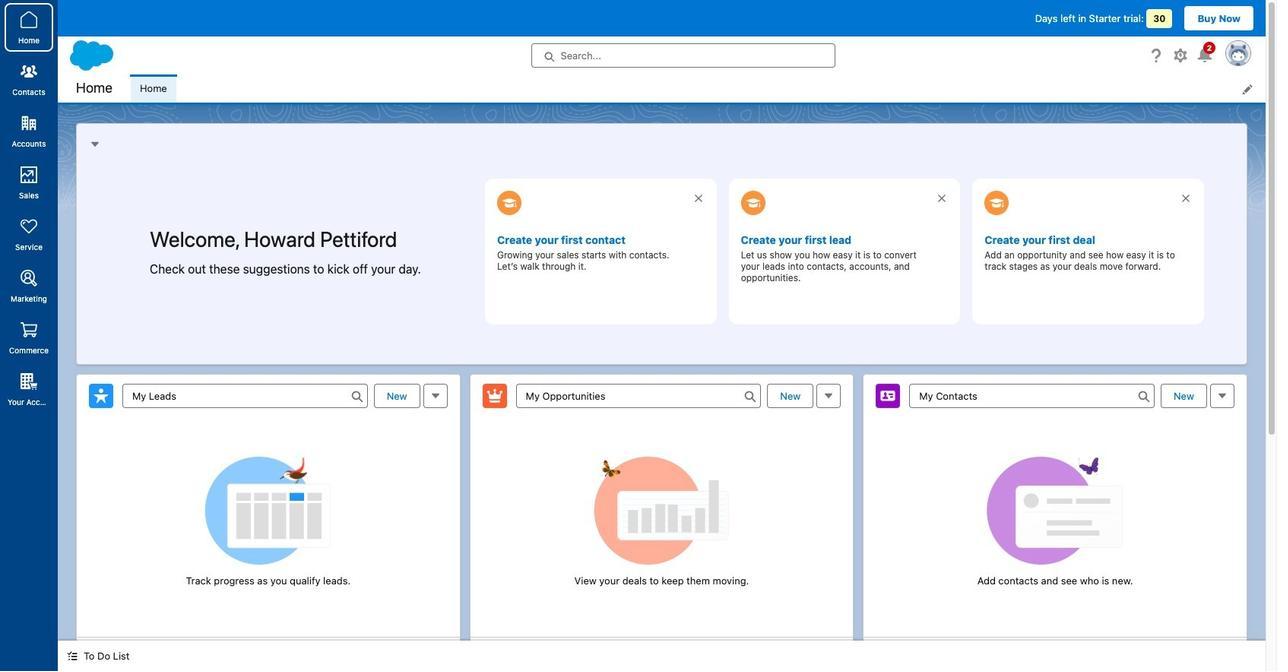 Task type: vqa. For each thing, say whether or not it's contained in the screenshot.
1st Select an Option text box from the right
yes



Task type: locate. For each thing, give the bounding box(es) containing it.
2 select an option text field from the left
[[516, 384, 762, 408]]

text default image
[[67, 651, 78, 662]]

0 horizontal spatial select an option text field
[[122, 384, 368, 408]]

1 horizontal spatial select an option text field
[[516, 384, 762, 408]]

2 horizontal spatial select an option text field
[[910, 384, 1155, 408]]

list
[[131, 75, 1266, 103]]

Select an Option text field
[[122, 384, 368, 408], [516, 384, 762, 408], [910, 384, 1155, 408]]

1 select an option text field from the left
[[122, 384, 368, 408]]



Task type: describe. For each thing, give the bounding box(es) containing it.
3 select an option text field from the left
[[910, 384, 1155, 408]]



